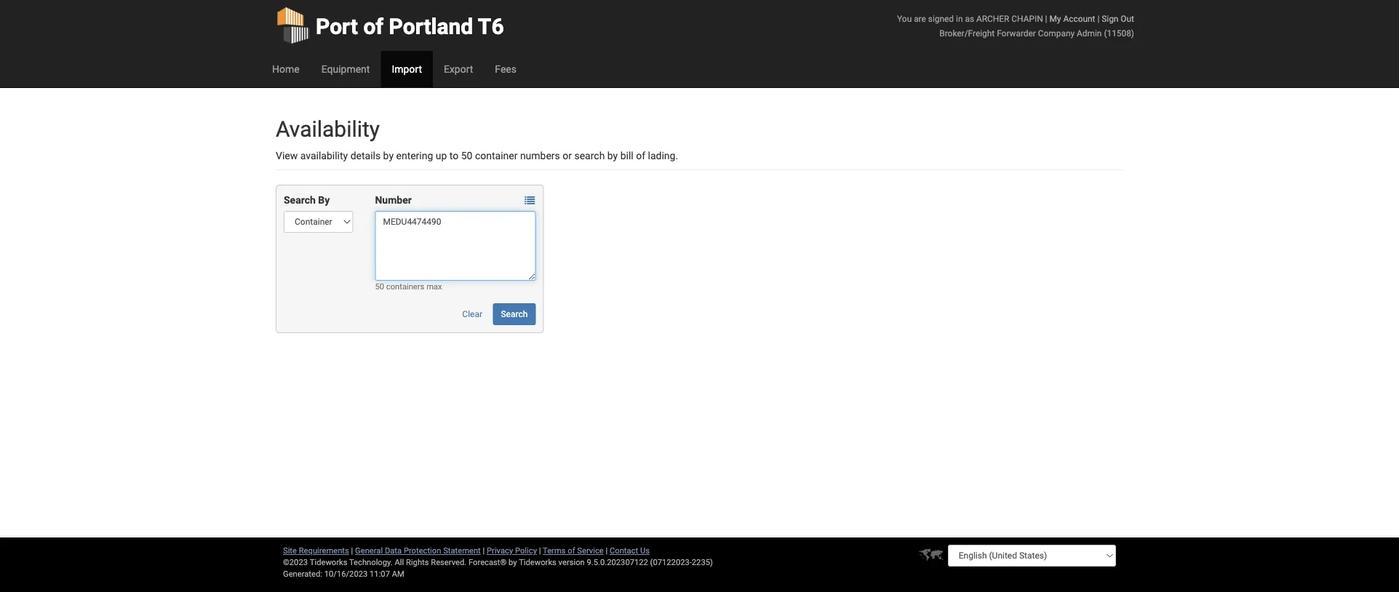 Task type: vqa. For each thing, say whether or not it's contained in the screenshot.
the 9.5.0.202307122
yes



Task type: describe. For each thing, give the bounding box(es) containing it.
(11508)
[[1104, 28, 1134, 38]]

search button
[[493, 303, 536, 325]]

are
[[914, 13, 926, 24]]

account
[[1063, 13, 1095, 24]]

lading.
[[648, 150, 678, 162]]

us
[[640, 546, 650, 556]]

by
[[318, 194, 330, 206]]

11:07
[[370, 569, 390, 579]]

view availability details by entering up to 50 container numbers or search by bill of lading.
[[276, 150, 678, 162]]

export button
[[433, 51, 484, 87]]

site requirements link
[[283, 546, 349, 556]]

availability
[[300, 150, 348, 162]]

chapin
[[1012, 13, 1043, 24]]

search for search
[[501, 309, 528, 319]]

home button
[[261, 51, 310, 87]]

to
[[450, 150, 459, 162]]

or
[[563, 150, 572, 162]]

container
[[475, 150, 518, 162]]

availability
[[276, 116, 380, 142]]

requirements
[[299, 546, 349, 556]]

version
[[559, 558, 585, 567]]

tideworks
[[519, 558, 556, 567]]

statement
[[443, 546, 481, 556]]

containers
[[386, 282, 424, 291]]

1 vertical spatial 50
[[375, 282, 384, 291]]

broker/freight
[[940, 28, 995, 38]]

rights
[[406, 558, 429, 567]]

site
[[283, 546, 297, 556]]

protection
[[404, 546, 441, 556]]

home
[[272, 63, 300, 75]]

2 horizontal spatial by
[[607, 150, 618, 162]]

you
[[897, 13, 912, 24]]

max
[[426, 282, 442, 291]]

number
[[375, 194, 412, 206]]

search for search by
[[284, 194, 316, 206]]

up
[[436, 150, 447, 162]]

out
[[1121, 13, 1134, 24]]

all
[[395, 558, 404, 567]]

equipment button
[[310, 51, 381, 87]]

portland
[[389, 13, 473, 39]]

| left the sign
[[1097, 13, 1100, 24]]

sign
[[1102, 13, 1119, 24]]

search
[[574, 150, 605, 162]]

policy
[[515, 546, 537, 556]]

you are signed in as archer chapin | my account | sign out broker/freight forwarder company admin (11508)
[[897, 13, 1134, 38]]

Number text field
[[375, 211, 536, 281]]

terms of service link
[[543, 546, 604, 556]]

service
[[577, 546, 604, 556]]

terms
[[543, 546, 566, 556]]

50 containers max
[[375, 282, 442, 291]]

10/16/2023
[[324, 569, 368, 579]]

port of portland t6 link
[[276, 0, 504, 51]]

privacy
[[487, 546, 513, 556]]

general
[[355, 546, 383, 556]]

| left the general
[[351, 546, 353, 556]]



Task type: locate. For each thing, give the bounding box(es) containing it.
by right details
[[383, 150, 394, 162]]

clear button
[[454, 303, 490, 325]]

| up forecast®
[[483, 546, 485, 556]]

50 right to
[[461, 150, 473, 162]]

9.5.0.202307122
[[587, 558, 648, 567]]

of up version
[[568, 546, 575, 556]]

| up 9.5.0.202307122
[[606, 546, 608, 556]]

reserved.
[[431, 558, 467, 567]]

1 horizontal spatial by
[[509, 558, 517, 567]]

search inside "button"
[[501, 309, 528, 319]]

sign out link
[[1102, 13, 1134, 24]]

show list image
[[525, 195, 535, 206]]

| left my
[[1045, 13, 1047, 24]]

port
[[316, 13, 358, 39]]

| up tideworks
[[539, 546, 541, 556]]

data
[[385, 546, 402, 556]]

0 vertical spatial search
[[284, 194, 316, 206]]

forwarder
[[997, 28, 1036, 38]]

1 vertical spatial search
[[501, 309, 528, 319]]

by
[[383, 150, 394, 162], [607, 150, 618, 162], [509, 558, 517, 567]]

search
[[284, 194, 316, 206], [501, 309, 528, 319]]

|
[[1045, 13, 1047, 24], [1097, 13, 1100, 24], [351, 546, 353, 556], [483, 546, 485, 556], [539, 546, 541, 556], [606, 546, 608, 556]]

admin
[[1077, 28, 1102, 38]]

details
[[350, 150, 381, 162]]

50 left containers at top left
[[375, 282, 384, 291]]

archer
[[976, 13, 1009, 24]]

0 horizontal spatial by
[[383, 150, 394, 162]]

generated:
[[283, 569, 322, 579]]

search right clear
[[501, 309, 528, 319]]

my
[[1050, 13, 1061, 24]]

of right port
[[363, 13, 384, 39]]

1 horizontal spatial 50
[[461, 150, 473, 162]]

numbers
[[520, 150, 560, 162]]

2235)
[[692, 558, 713, 567]]

contact us link
[[610, 546, 650, 556]]

forecast®
[[469, 558, 507, 567]]

of right bill
[[636, 150, 645, 162]]

as
[[965, 13, 974, 24]]

site requirements | general data protection statement | privacy policy | terms of service | contact us ©2023 tideworks technology. all rights reserved. forecast® by tideworks version 9.5.0.202307122 (07122023-2235) generated: 10/16/2023 11:07 am
[[283, 546, 713, 579]]

by inside "site requirements | general data protection statement | privacy policy | terms of service | contact us ©2023 tideworks technology. all rights reserved. forecast® by tideworks version 9.5.0.202307122 (07122023-2235) generated: 10/16/2023 11:07 am"
[[509, 558, 517, 567]]

fees button
[[484, 51, 528, 87]]

in
[[956, 13, 963, 24]]

1 horizontal spatial search
[[501, 309, 528, 319]]

(07122023-
[[650, 558, 692, 567]]

50
[[461, 150, 473, 162], [375, 282, 384, 291]]

1 horizontal spatial of
[[568, 546, 575, 556]]

export
[[444, 63, 473, 75]]

search left by
[[284, 194, 316, 206]]

general data protection statement link
[[355, 546, 481, 556]]

by down privacy policy link in the bottom left of the page
[[509, 558, 517, 567]]

search by
[[284, 194, 330, 206]]

0 vertical spatial of
[[363, 13, 384, 39]]

equipment
[[321, 63, 370, 75]]

company
[[1038, 28, 1075, 38]]

1 vertical spatial of
[[636, 150, 645, 162]]

signed
[[928, 13, 954, 24]]

0 vertical spatial 50
[[461, 150, 473, 162]]

technology.
[[349, 558, 393, 567]]

my account link
[[1050, 13, 1095, 24]]

bill
[[620, 150, 634, 162]]

am
[[392, 569, 404, 579]]

2 vertical spatial of
[[568, 546, 575, 556]]

0 horizontal spatial of
[[363, 13, 384, 39]]

of inside "site requirements | general data protection statement | privacy policy | terms of service | contact us ©2023 tideworks technology. all rights reserved. forecast® by tideworks version 9.5.0.202307122 (07122023-2235) generated: 10/16/2023 11:07 am"
[[568, 546, 575, 556]]

import button
[[381, 51, 433, 87]]

0 horizontal spatial 50
[[375, 282, 384, 291]]

©2023 tideworks
[[283, 558, 347, 567]]

clear
[[462, 309, 482, 319]]

2 horizontal spatial of
[[636, 150, 645, 162]]

t6
[[478, 13, 504, 39]]

import
[[392, 63, 422, 75]]

fees
[[495, 63, 517, 75]]

port of portland t6
[[316, 13, 504, 39]]

0 horizontal spatial search
[[284, 194, 316, 206]]

entering
[[396, 150, 433, 162]]

privacy policy link
[[487, 546, 537, 556]]

of
[[363, 13, 384, 39], [636, 150, 645, 162], [568, 546, 575, 556]]

view
[[276, 150, 298, 162]]

by left bill
[[607, 150, 618, 162]]

contact
[[610, 546, 638, 556]]



